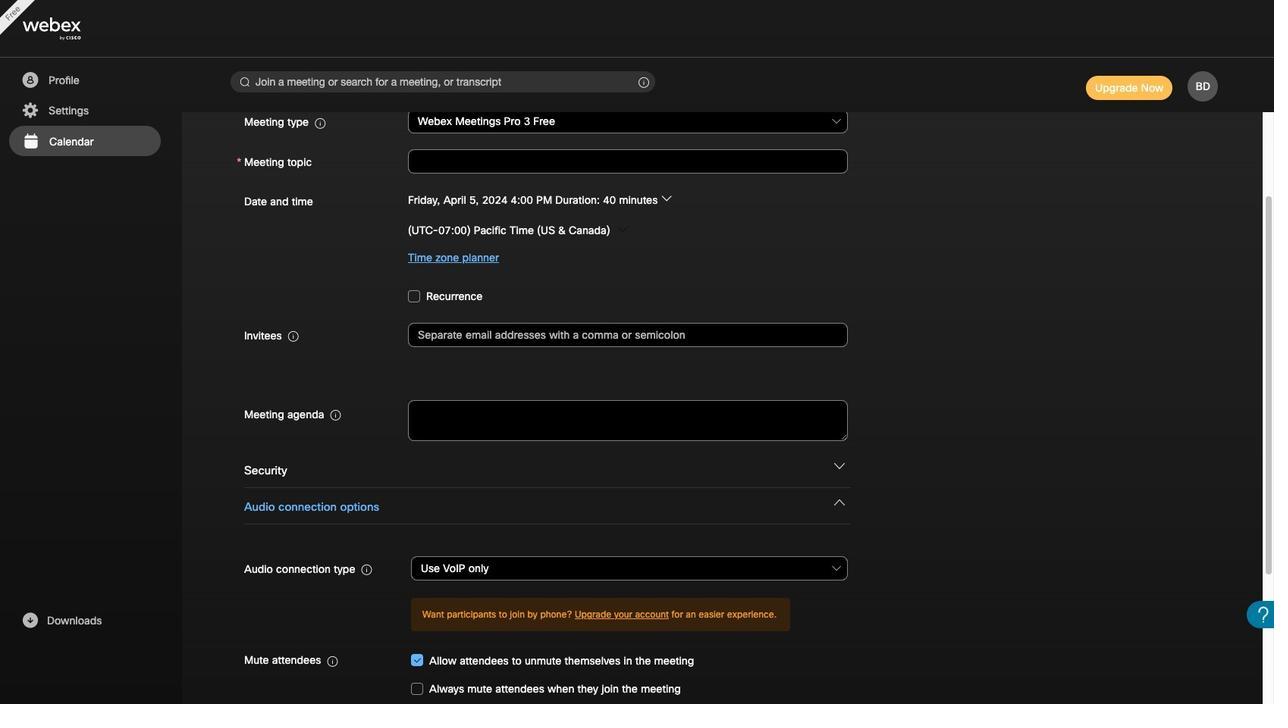 Task type: vqa. For each thing, say whether or not it's contained in the screenshot.
Group
yes



Task type: describe. For each thing, give the bounding box(es) containing it.
arrow image
[[617, 224, 628, 235]]

cisco webex image
[[23, 18, 114, 40]]

audio connection options region
[[237, 488, 1208, 705]]



Task type: locate. For each thing, give the bounding box(es) containing it.
None text field
[[408, 149, 848, 174], [408, 400, 848, 441], [408, 149, 848, 174], [408, 400, 848, 441]]

0 vertical spatial ng down image
[[834, 461, 845, 472]]

Invitees text field
[[408, 323, 848, 347]]

group inside 'audio connection options' region
[[244, 646, 848, 703]]

1 ng down image from the top
[[834, 461, 845, 472]]

mds meetings_filled image
[[21, 133, 40, 151]]

mds people circle_filled image
[[20, 71, 39, 90]]

mds settings_filled image
[[20, 102, 39, 120]]

Join a meeting or search for a meeting, or transcript text field
[[231, 71, 655, 93]]

1 vertical spatial group
[[244, 646, 848, 703]]

mds content download_filled image
[[20, 612, 39, 630]]

group
[[237, 187, 1208, 271], [244, 646, 848, 703]]

1 vertical spatial ng down image
[[834, 498, 845, 508]]

banner
[[0, 0, 1274, 58]]

ng down image
[[834, 461, 845, 472], [834, 498, 845, 508]]

arrow image
[[661, 193, 672, 204]]

ng down image inside 'audio connection options' region
[[834, 498, 845, 508]]

None field
[[408, 108, 848, 135]]

2 ng down image from the top
[[834, 498, 845, 508]]

0 vertical spatial group
[[237, 187, 1208, 271]]



